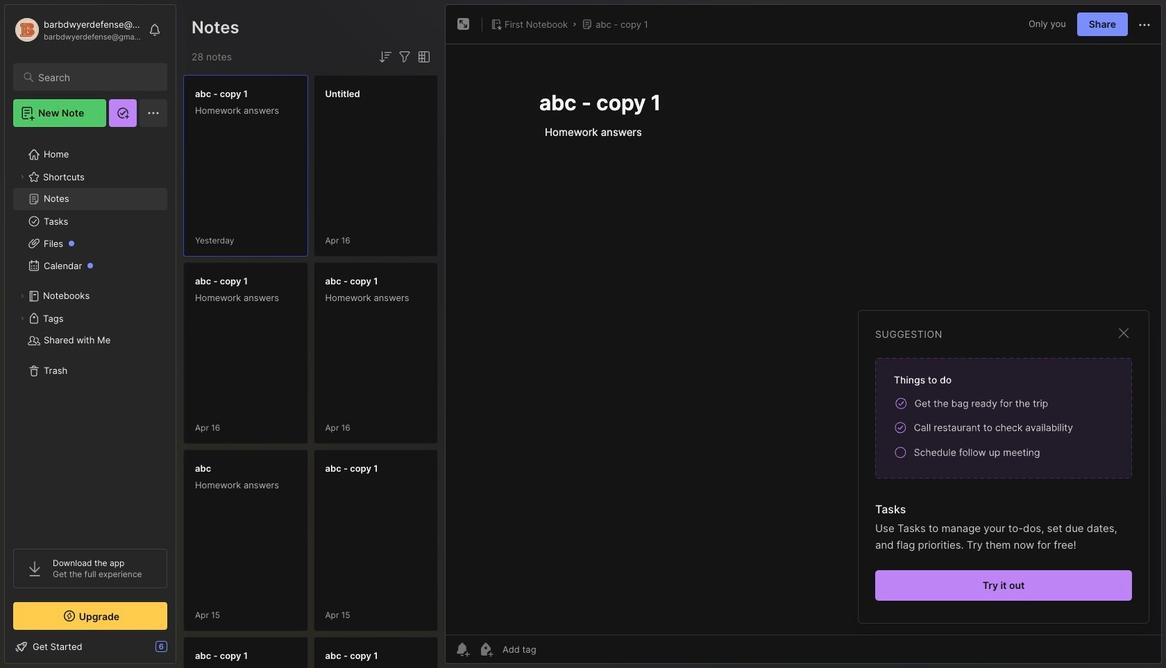 Task type: locate. For each thing, give the bounding box(es) containing it.
Account field
[[13, 16, 142, 44]]

note window element
[[445, 4, 1162, 668]]

add tag image
[[478, 641, 494, 658]]

tree inside main element
[[5, 135, 176, 537]]

Add filters field
[[396, 49, 413, 65]]

tree
[[5, 135, 176, 537]]

None search field
[[38, 69, 155, 85]]

add filters image
[[396, 49, 413, 65]]

Help and Learning task checklist field
[[5, 636, 176, 658]]

click to collapse image
[[175, 643, 186, 659]]

Note Editor text field
[[446, 44, 1161, 635]]

add a reminder image
[[454, 641, 471, 658]]

expand note image
[[455, 16, 472, 33]]

More actions field
[[1136, 15, 1153, 33]]

expand tags image
[[18, 314, 26, 323]]

none search field inside main element
[[38, 69, 155, 85]]



Task type: vqa. For each thing, say whether or not it's contained in the screenshot.
Just
no



Task type: describe. For each thing, give the bounding box(es) containing it.
expand notebooks image
[[18, 292, 26, 301]]

Add tag field
[[501, 644, 606, 656]]

main element
[[0, 0, 180, 669]]

Sort options field
[[377, 49, 394, 65]]

more actions image
[[1136, 17, 1153, 33]]

Search text field
[[38, 71, 155, 84]]

View options field
[[413, 49, 432, 65]]



